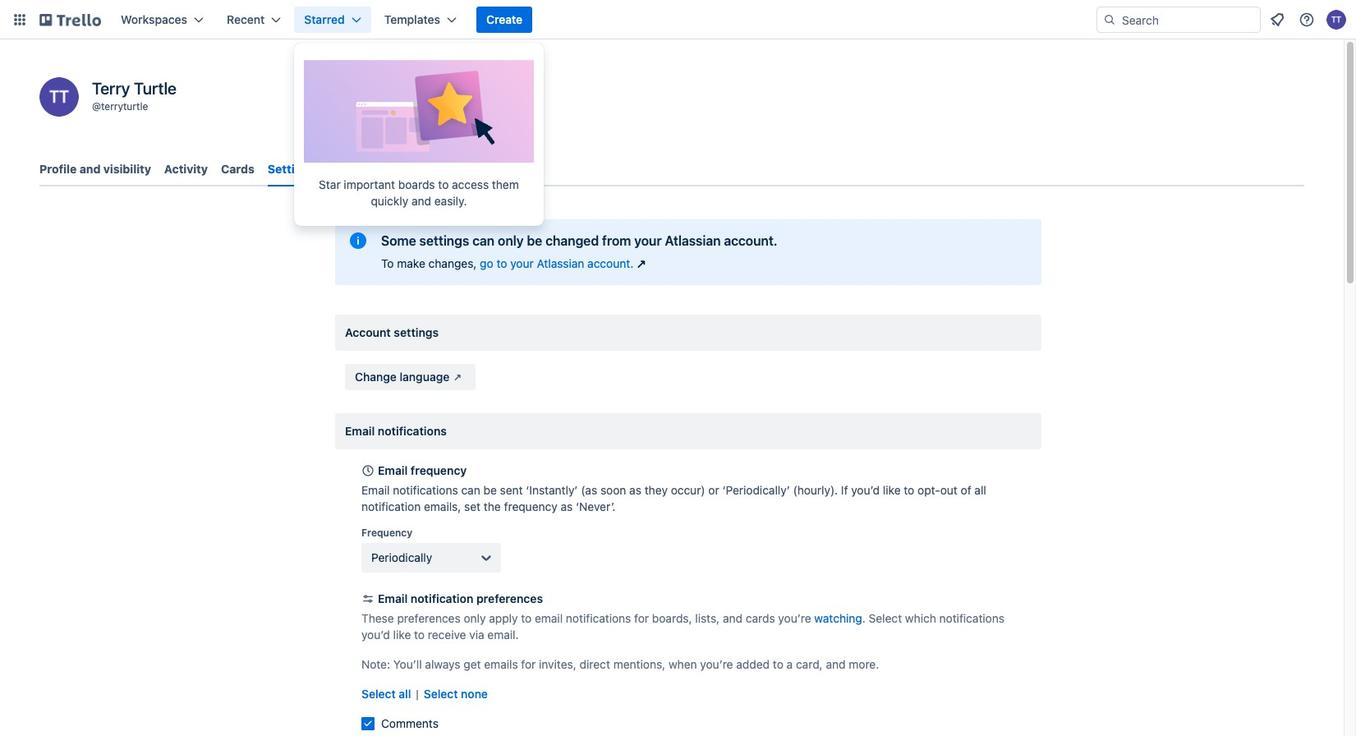 Task type: describe. For each thing, give the bounding box(es) containing it.
email for email notifications
[[345, 424, 375, 438]]

out
[[941, 483, 958, 497]]

of
[[961, 483, 972, 497]]

settings link
[[268, 154, 315, 187]]

settings for account
[[394, 325, 439, 339]]

0 vertical spatial atlassian
[[665, 233, 721, 248]]

workspaces button
[[111, 7, 214, 33]]

via
[[469, 628, 485, 642]]

sm image
[[450, 369, 466, 385]]

select all | select none
[[362, 687, 488, 701]]

some
[[381, 233, 416, 248]]

to
[[381, 256, 394, 270]]

none
[[461, 687, 488, 701]]

create
[[487, 12, 523, 26]]

@
[[92, 100, 101, 113]]

star
[[319, 178, 341, 192]]

go to your atlassian account.
[[480, 256, 634, 270]]

recent
[[227, 12, 265, 26]]

open information menu image
[[1299, 12, 1316, 28]]

from
[[602, 233, 631, 248]]

. select which notifications you'd like to receive via email.
[[362, 611, 1005, 642]]

emails,
[[424, 500, 461, 514]]

0 horizontal spatial for
[[521, 657, 536, 671]]

profile and visibility link
[[39, 154, 151, 184]]

boards,
[[652, 611, 692, 625]]

starred board image
[[304, 53, 534, 163]]

them
[[492, 178, 519, 192]]

0 horizontal spatial account.
[[588, 256, 634, 270]]

email notifications
[[345, 424, 447, 438]]

cards
[[746, 611, 775, 625]]

1 vertical spatial all
[[399, 687, 411, 701]]

templates
[[384, 12, 441, 26]]

set
[[464, 500, 481, 514]]

email
[[535, 611, 563, 625]]

more.
[[849, 657, 880, 671]]

watching link
[[815, 611, 863, 625]]

1 horizontal spatial as
[[630, 483, 642, 497]]

to right go
[[497, 256, 507, 270]]

periodically
[[371, 551, 432, 565]]

account settings
[[345, 325, 439, 339]]

1 vertical spatial preferences
[[397, 611, 461, 625]]

and right 'profile'
[[79, 162, 101, 176]]

watching
[[815, 611, 863, 625]]

change
[[355, 370, 397, 384]]

Search field
[[1117, 7, 1261, 32]]

'instantly'
[[526, 483, 578, 497]]

notifications inside email notifications can be sent 'instantly' (as soon as they occur) or 'periodically' (hourly). if you'd like to opt-out of all notification emails, set the frequency as 'never'.
[[393, 483, 458, 497]]

(hourly).
[[793, 483, 838, 497]]

'periodically'
[[723, 483, 790, 497]]

when
[[669, 657, 697, 671]]

primary element
[[0, 0, 1357, 39]]

note:
[[362, 657, 390, 671]]

recent button
[[217, 7, 291, 33]]

emails
[[484, 657, 518, 671]]

all inside email notifications can be sent 'instantly' (as soon as they occur) or 'periodically' (hourly). if you'd like to opt-out of all notification emails, set the frequency as 'never'.
[[975, 483, 987, 497]]

.
[[863, 611, 866, 625]]

email for email notification preferences
[[378, 592, 408, 606]]

visibility
[[103, 162, 151, 176]]

settings for some
[[420, 233, 469, 248]]

the
[[484, 500, 501, 514]]

invites,
[[539, 657, 577, 671]]

lists,
[[696, 611, 720, 625]]

added
[[737, 657, 770, 671]]

you'd inside . select which notifications you'd like to receive via email.
[[362, 628, 390, 642]]

a
[[787, 657, 793, 671]]

apply
[[489, 611, 518, 625]]

terryturtle
[[101, 100, 148, 113]]

go to your atlassian account. link
[[480, 256, 650, 272]]

comments
[[381, 717, 439, 731]]

activity
[[164, 162, 208, 176]]

0 horizontal spatial as
[[561, 500, 573, 514]]

terry
[[92, 79, 130, 98]]

you'd inside email notifications can be sent 'instantly' (as soon as they occur) or 'periodically' (hourly). if you'd like to opt-out of all notification emails, set the frequency as 'never'.
[[852, 483, 880, 497]]

account
[[345, 325, 391, 339]]

to make changes,
[[381, 256, 480, 270]]

cards
[[221, 162, 255, 176]]

some settings can only be changed from your atlassian account.
[[381, 233, 778, 248]]

notifications inside . select which notifications you'd like to receive via email.
[[940, 611, 1005, 625]]

can for settings
[[473, 233, 495, 248]]

to left 'email'
[[521, 611, 532, 625]]

select none button
[[424, 686, 488, 703]]

which
[[906, 611, 937, 625]]

go
[[480, 256, 494, 270]]

changes,
[[429, 256, 477, 270]]

1 vertical spatial you're
[[700, 657, 733, 671]]

settings
[[268, 162, 315, 176]]

email.
[[488, 628, 519, 642]]

select inside . select which notifications you'd like to receive via email.
[[869, 611, 902, 625]]

turtle
[[134, 79, 177, 98]]

1 vertical spatial notification
[[411, 592, 474, 606]]

they
[[645, 483, 668, 497]]

if
[[841, 483, 848, 497]]

receive
[[428, 628, 466, 642]]



Task type: vqa. For each thing, say whether or not it's contained in the screenshot.
Terry Turtle (terryturtle) ICON within "Primary" element
yes



Task type: locate. For each thing, give the bounding box(es) containing it.
0 horizontal spatial like
[[393, 628, 411, 642]]

star important boards to access them quickly and easily.
[[319, 178, 519, 208]]

only up via
[[464, 611, 486, 625]]

frequency inside email notifications can be sent 'instantly' (as soon as they occur) or 'periodically' (hourly). if you'd like to opt-out of all notification emails, set the frequency as 'never'.
[[504, 500, 558, 514]]

0 horizontal spatial be
[[484, 483, 497, 497]]

0 horizontal spatial frequency
[[411, 463, 467, 477]]

notification inside email notifications can be sent 'instantly' (as soon as they occur) or 'periodically' (hourly). if you'd like to opt-out of all notification emails, set the frequency as 'never'.
[[362, 500, 421, 514]]

0 vertical spatial you're
[[779, 611, 812, 625]]

1 vertical spatial account.
[[588, 256, 634, 270]]

like inside email notifications can be sent 'instantly' (as soon as they occur) or 'periodically' (hourly). if you'd like to opt-out of all notification emails, set the frequency as 'never'.
[[883, 483, 901, 497]]

or
[[709, 483, 720, 497]]

1 horizontal spatial terry turtle (terryturtle) image
[[1327, 10, 1347, 30]]

your right go
[[510, 256, 534, 270]]

1 horizontal spatial your
[[635, 233, 662, 248]]

create button
[[477, 7, 533, 33]]

all right of
[[975, 483, 987, 497]]

1 horizontal spatial be
[[527, 233, 543, 248]]

as left 'they'
[[630, 483, 642, 497]]

can
[[473, 233, 495, 248], [461, 483, 481, 497]]

notifications right which
[[940, 611, 1005, 625]]

1 horizontal spatial preferences
[[477, 592, 543, 606]]

1 vertical spatial terry turtle (terryturtle) image
[[39, 77, 79, 117]]

can for notifications
[[461, 483, 481, 497]]

atlassian
[[665, 233, 721, 248], [537, 256, 585, 270]]

language
[[400, 370, 450, 384]]

email inside email notifications can be sent 'instantly' (as soon as they occur) or 'periodically' (hourly). if you'd like to opt-out of all notification emails, set the frequency as 'never'.
[[362, 483, 390, 497]]

for right 'emails' on the left
[[521, 657, 536, 671]]

email for email notifications can be sent 'instantly' (as soon as they occur) or 'periodically' (hourly). if you'd like to opt-out of all notification emails, set the frequency as 'never'.
[[362, 483, 390, 497]]

0 vertical spatial your
[[635, 233, 662, 248]]

for left boards,
[[635, 611, 649, 625]]

soon
[[601, 483, 627, 497]]

change language link
[[345, 364, 476, 390]]

you'd
[[852, 483, 880, 497], [362, 628, 390, 642]]

make
[[397, 256, 426, 270]]

email down change
[[345, 424, 375, 438]]

preferences
[[477, 592, 543, 606], [397, 611, 461, 625]]

opt-
[[918, 483, 941, 497]]

1 vertical spatial your
[[510, 256, 534, 270]]

notifications down 'email frequency'
[[393, 483, 458, 497]]

you'd down these
[[362, 628, 390, 642]]

terry turtle (terryturtle) image
[[1327, 10, 1347, 30], [39, 77, 79, 117]]

email
[[345, 424, 375, 438], [378, 463, 408, 477], [362, 483, 390, 497], [378, 592, 408, 606]]

note: you'll always get emails for invites, direct mentions, when you're added to a card, and more.
[[362, 657, 880, 671]]

and right the lists,
[[723, 611, 743, 625]]

0 vertical spatial can
[[473, 233, 495, 248]]

mentions,
[[614, 657, 666, 671]]

1 vertical spatial be
[[484, 483, 497, 497]]

settings
[[420, 233, 469, 248], [394, 325, 439, 339]]

notification up receive
[[411, 592, 474, 606]]

your right from
[[635, 233, 662, 248]]

these
[[362, 611, 394, 625]]

to inside star important boards to access them quickly and easily.
[[438, 178, 449, 192]]

be up the go to your atlassian account.
[[527, 233, 543, 248]]

email notifications can be sent 'instantly' (as soon as they occur) or 'periodically' (hourly). if you'd like to opt-out of all notification emails, set the frequency as 'never'.
[[362, 483, 987, 514]]

select right .
[[869, 611, 902, 625]]

0 horizontal spatial you'd
[[362, 628, 390, 642]]

0 notifications image
[[1268, 10, 1288, 30]]

to inside email notifications can be sent 'instantly' (as soon as they occur) or 'periodically' (hourly). if you'd like to opt-out of all notification emails, set the frequency as 'never'.
[[904, 483, 915, 497]]

and right card,
[[826, 657, 846, 671]]

0 horizontal spatial select
[[362, 687, 396, 701]]

email frequency
[[378, 463, 467, 477]]

profile and visibility
[[39, 162, 151, 176]]

notifications up direct
[[566, 611, 631, 625]]

frequency
[[411, 463, 467, 477], [504, 500, 558, 514]]

profile
[[39, 162, 77, 176]]

1 horizontal spatial you'd
[[852, 483, 880, 497]]

be
[[527, 233, 543, 248], [484, 483, 497, 497]]

quickly
[[371, 194, 409, 208]]

0 vertical spatial like
[[883, 483, 901, 497]]

preferences up the apply at left
[[477, 592, 543, 606]]

important
[[344, 178, 395, 192]]

1 vertical spatial as
[[561, 500, 573, 514]]

1 vertical spatial only
[[464, 611, 486, 625]]

0 horizontal spatial preferences
[[397, 611, 461, 625]]

frequency up emails, on the bottom
[[411, 463, 467, 477]]

can up set
[[461, 483, 481, 497]]

back to home image
[[39, 7, 101, 33]]

all left |
[[399, 687, 411, 701]]

templates button
[[374, 7, 467, 33]]

0 vertical spatial settings
[[420, 233, 469, 248]]

changed
[[546, 233, 599, 248]]

to left receive
[[414, 628, 425, 642]]

you're right when
[[700, 657, 733, 671]]

1 horizontal spatial account.
[[724, 233, 778, 248]]

starred button
[[294, 7, 371, 33]]

access
[[452, 178, 489, 192]]

and down boards
[[412, 194, 431, 208]]

as
[[630, 483, 642, 497], [561, 500, 573, 514]]

select all button
[[362, 686, 411, 703]]

you're right cards
[[779, 611, 812, 625]]

0 vertical spatial only
[[498, 233, 524, 248]]

1 vertical spatial settings
[[394, 325, 439, 339]]

0 horizontal spatial only
[[464, 611, 486, 625]]

1 horizontal spatial you're
[[779, 611, 812, 625]]

1 horizontal spatial atlassian
[[665, 233, 721, 248]]

0 vertical spatial notification
[[362, 500, 421, 514]]

0 vertical spatial all
[[975, 483, 987, 497]]

notifications up 'email frequency'
[[378, 424, 447, 438]]

to inside . select which notifications you'd like to receive via email.
[[414, 628, 425, 642]]

always
[[425, 657, 461, 671]]

'never'.
[[576, 500, 616, 514]]

email notification preferences
[[378, 592, 543, 606]]

0 vertical spatial as
[[630, 483, 642, 497]]

email up frequency
[[362, 483, 390, 497]]

can up go
[[473, 233, 495, 248]]

these preferences only apply to email notifications for boards, lists, and cards you're watching
[[362, 611, 863, 625]]

be inside email notifications can be sent 'instantly' (as soon as they occur) or 'periodically' (hourly). if you'd like to opt-out of all notification emails, set the frequency as 'never'.
[[484, 483, 497, 497]]

like inside . select which notifications you'd like to receive via email.
[[393, 628, 411, 642]]

can inside email notifications can be sent 'instantly' (as soon as they occur) or 'periodically' (hourly). if you'd like to opt-out of all notification emails, set the frequency as 'never'.
[[461, 483, 481, 497]]

starred
[[304, 12, 345, 26]]

1 vertical spatial frequency
[[504, 500, 558, 514]]

like left opt-
[[883, 483, 901, 497]]

settings up changes,
[[420, 233, 469, 248]]

2 horizontal spatial select
[[869, 611, 902, 625]]

be up the
[[484, 483, 497, 497]]

select right |
[[424, 687, 458, 701]]

like down these
[[393, 628, 411, 642]]

email up these
[[378, 592, 408, 606]]

1 horizontal spatial select
[[424, 687, 458, 701]]

terry turtle @ terryturtle
[[92, 79, 177, 113]]

0 vertical spatial for
[[635, 611, 649, 625]]

boards
[[398, 178, 435, 192]]

and inside star important boards to access them quickly and easily.
[[412, 194, 431, 208]]

0 horizontal spatial atlassian
[[537, 256, 585, 270]]

sent
[[500, 483, 523, 497]]

change language
[[355, 370, 450, 384]]

only up the go to your atlassian account.
[[498, 233, 524, 248]]

activity link
[[164, 154, 208, 184]]

frequency
[[362, 527, 413, 539]]

notification up frequency
[[362, 500, 421, 514]]

email down email notifications in the bottom of the page
[[378, 463, 408, 477]]

1 vertical spatial you'd
[[362, 628, 390, 642]]

1 vertical spatial atlassian
[[537, 256, 585, 270]]

0 vertical spatial be
[[527, 233, 543, 248]]

0 vertical spatial terry turtle (terryturtle) image
[[1327, 10, 1347, 30]]

you'd right if
[[852, 483, 880, 497]]

easily.
[[435, 194, 467, 208]]

get
[[464, 657, 481, 671]]

you'll
[[393, 657, 422, 671]]

(as
[[581, 483, 598, 497]]

workspaces
[[121, 12, 187, 26]]

terry turtle (terryturtle) image left @
[[39, 77, 79, 117]]

0 vertical spatial preferences
[[477, 592, 543, 606]]

0 horizontal spatial your
[[510, 256, 534, 270]]

0 horizontal spatial terry turtle (terryturtle) image
[[39, 77, 79, 117]]

0 vertical spatial account.
[[724, 233, 778, 248]]

terry turtle (terryturtle) image right open information menu icon
[[1327, 10, 1347, 30]]

cards link
[[221, 154, 255, 184]]

1 horizontal spatial only
[[498, 233, 524, 248]]

select down note: at the bottom left
[[362, 687, 396, 701]]

direct
[[580, 657, 611, 671]]

email for email frequency
[[378, 463, 408, 477]]

0 vertical spatial frequency
[[411, 463, 467, 477]]

1 vertical spatial for
[[521, 657, 536, 671]]

to up the easily.
[[438, 178, 449, 192]]

1 horizontal spatial for
[[635, 611, 649, 625]]

account.
[[724, 233, 778, 248], [588, 256, 634, 270]]

0 horizontal spatial all
[[399, 687, 411, 701]]

atlassian down changed
[[537, 256, 585, 270]]

to left a
[[773, 657, 784, 671]]

1 vertical spatial like
[[393, 628, 411, 642]]

1 vertical spatial can
[[461, 483, 481, 497]]

1 horizontal spatial all
[[975, 483, 987, 497]]

search image
[[1104, 13, 1117, 26]]

preferences up receive
[[397, 611, 461, 625]]

atlassian right from
[[665, 233, 721, 248]]

1 horizontal spatial frequency
[[504, 500, 558, 514]]

notifications
[[378, 424, 447, 438], [393, 483, 458, 497], [566, 611, 631, 625], [940, 611, 1005, 625]]

card,
[[796, 657, 823, 671]]

to left opt-
[[904, 483, 915, 497]]

0 vertical spatial you'd
[[852, 483, 880, 497]]

0 horizontal spatial you're
[[700, 657, 733, 671]]

|
[[416, 687, 419, 701]]

1 horizontal spatial like
[[883, 483, 901, 497]]

frequency down sent at the left bottom
[[504, 500, 558, 514]]

terry turtle (terryturtle) image inside primary element
[[1327, 10, 1347, 30]]

as down 'instantly' on the left of the page
[[561, 500, 573, 514]]

settings up language
[[394, 325, 439, 339]]



